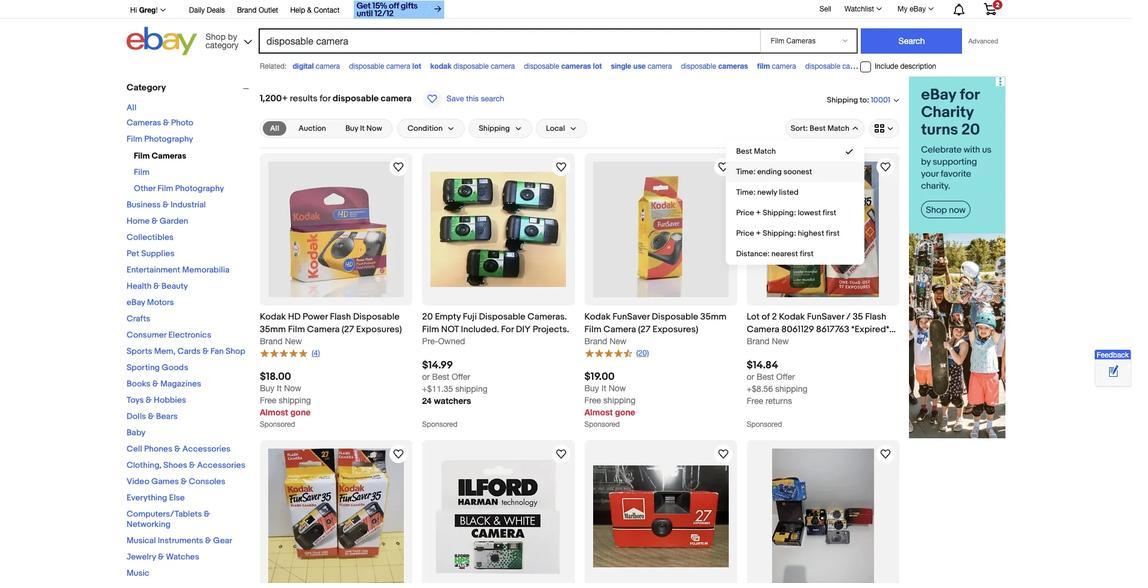 Task type: describe. For each thing, give the bounding box(es) containing it.
+ for price + shipping: lowest first
[[756, 208, 761, 218]]

advanced link
[[963, 29, 1005, 53]]

advanced
[[969, 37, 999, 45]]

(20) link
[[585, 348, 649, 358]]

20 empty fuji disposable cameras. film not included. for diy projects. image
[[431, 172, 567, 287]]

cameras for disposable cameras lot
[[561, 62, 591, 71]]

sell link
[[814, 5, 837, 13]]

phones
[[144, 444, 173, 454]]

best inside $14.99 or best offer +$11.35 shipping 24 watchers
[[432, 372, 450, 382]]

film
[[757, 62, 770, 71]]

exposures) inside "kodak hd power flash disposable 35mm film camera (27 exposures) brand new"
[[356, 324, 402, 335]]

magazines
[[160, 379, 201, 389]]

crafts link
[[127, 314, 150, 324]]

brand up the $14.84
[[747, 337, 770, 346]]

best inside 'sort: best match' "dropdown button"
[[810, 124, 826, 133]]

price + shipping: lowest first
[[736, 208, 837, 218]]

dolls
[[127, 411, 146, 422]]

watch kodak funsaver disposable 35mm film camera (27 exposures) image
[[716, 160, 731, 174]]

by
[[228, 32, 237, 41]]

+ for 1,200 + results for disposable camera
[[282, 93, 288, 104]]

photo
[[171, 118, 193, 128]]

camera inside "kodak disposable camera"
[[491, 62, 515, 71]]

lot of 2 kodak funsaver / 35 flash camera 8061129 8617763 *expired* disposable link
[[747, 311, 900, 348]]

pet supplies link
[[127, 248, 175, 259]]

hd
[[288, 311, 301, 323]]

beauty
[[162, 281, 188, 291]]

price for price + shipping: lowest first
[[736, 208, 755, 218]]

price for price + shipping: highest first
[[736, 229, 755, 238]]

camera inside single use camera
[[648, 62, 672, 71]]

daily deals link
[[189, 4, 225, 17]]

for
[[320, 93, 331, 104]]

video
[[127, 476, 149, 487]]

$14.99
[[422, 360, 453, 372]]

auction
[[299, 124, 326, 133]]

disposable inside the lot of 2 kodak funsaver / 35 flash camera 8061129 8617763 *expired* disposable
[[747, 337, 794, 348]]

networking
[[127, 519, 171, 530]]

sort: best match
[[791, 124, 850, 133]]

offer for $14.84
[[777, 372, 795, 382]]

film photography
[[127, 134, 193, 144]]

for
[[501, 324, 514, 335]]

collectibles
[[127, 232, 174, 242]]

& left fan
[[203, 346, 209, 356]]

toys & hobbies link
[[127, 395, 186, 405]]

bears
[[156, 411, 178, 422]]

nearest
[[772, 249, 799, 259]]

watchlist link
[[838, 2, 888, 16]]

business & industrial home & garden collectibles pet supplies entertainment memorabilia health & beauty ebay motors crafts consumer electronics sports mem, cards & fan shop sporting goods books & magazines toys & hobbies dolls & bears baby cell phones & accessories clothing, shoes & accessories video games & consoles everything else computers/tablets & networking musical instruments & gear jewelry & watches music
[[127, 200, 245, 578]]

cards
[[177, 346, 201, 356]]

advertisement region
[[909, 77, 1006, 438]]

distance: nearest first link
[[727, 244, 864, 264]]

offer for $14.99
[[452, 372, 471, 382]]

of
[[762, 311, 770, 323]]

film link
[[134, 167, 150, 177]]

match inside "dropdown button"
[[828, 124, 850, 133]]

0 vertical spatial all link
[[127, 103, 137, 113]]

funsaver inside the lot of 2 kodak funsaver / 35 flash camera 8061129 8617763 *expired* disposable
[[807, 311, 845, 323]]

music link
[[127, 568, 149, 578]]

watchlist
[[845, 5, 875, 13]]

condition
[[408, 124, 443, 133]]

lot of 8 one-time use  disposable camera 27 exposures 35mm 1 horizon-7 kodak image
[[772, 449, 874, 583]]

0 horizontal spatial match
[[754, 147, 776, 156]]

exposures) inside kodak funsaver disposable 35mm film camera (27 exposures) brand new
[[653, 324, 699, 335]]

help & contact link
[[290, 4, 340, 17]]

search
[[481, 94, 504, 103]]

35
[[853, 311, 864, 323]]

pre-
[[422, 337, 438, 346]]

related:
[[260, 62, 287, 71]]

other film photography link
[[134, 183, 224, 194]]

lot of 2 kodak funsaver / 35 flash camera 8061129 8617763 *expired* disposable image
[[767, 162, 880, 297]]

3 new from the left
[[772, 337, 789, 346]]

disposable right for
[[333, 93, 379, 104]]

best inside the $14.84 or best offer +$8.56 shipping free returns
[[757, 372, 774, 382]]

watch ilford hp5 plus b&w single use disposable 35mm camera with flash, 27 exposures image
[[554, 447, 568, 461]]

goods
[[162, 362, 188, 373]]

0 vertical spatial photography
[[144, 134, 193, 144]]

best inside best match link
[[736, 147, 753, 156]]

1 horizontal spatial all
[[270, 124, 279, 133]]

$19.00 buy it now free shipping almost gone
[[585, 371, 636, 417]]

(27 inside "kodak hd power flash disposable 35mm film camera (27 exposures) brand new"
[[342, 324, 354, 335]]

10001
[[871, 96, 891, 105]]

& right home
[[152, 216, 158, 226]]

help
[[290, 6, 305, 14]]

projects.
[[533, 324, 570, 335]]

new inside kodak funsaver disposable 35mm film camera (27 exposures) brand new
[[610, 337, 627, 346]]

$14.99 or best offer +$11.35 shipping 24 watchers
[[422, 360, 488, 406]]

Search for anything text field
[[261, 30, 758, 52]]

it for $19.00
[[602, 383, 607, 393]]

film up other
[[134, 167, 150, 177]]

lot for cameras
[[593, 62, 602, 71]]

& down consoles on the bottom left of the page
[[204, 509, 210, 519]]

outlet
[[259, 6, 278, 14]]

camera inside disposable camera lot
[[386, 62, 411, 71]]

time: for time: ending soonest
[[736, 167, 756, 177]]

hi greg !
[[130, 5, 158, 14]]

20 empty fuji disposable cameras. film not included. for diy projects. link
[[422, 311, 575, 336]]

almost for $18.00
[[260, 407, 288, 417]]

disposable inside "kodak hd power flash disposable 35mm film camera (27 exposures) brand new"
[[353, 311, 400, 323]]

disposable cameras
[[681, 62, 748, 71]]

cell phones & accessories link
[[127, 444, 231, 454]]

my ebay
[[898, 5, 926, 13]]

!
[[156, 6, 158, 14]]

kodak hd power flash disposable 35mm film camera (27 exposures) heading
[[260, 311, 402, 335]]

it for $18.00
[[277, 383, 282, 393]]

shipping for shipping
[[479, 124, 510, 133]]

shop by category button
[[200, 27, 255, 53]]

musical instruments & gear link
[[127, 536, 232, 546]]

0 vertical spatial cameras
[[127, 118, 161, 128]]

cameras for disposable cameras
[[719, 62, 748, 71]]

shop inside the business & industrial home & garden collectibles pet supplies entertainment memorabilia health & beauty ebay motors crafts consumer electronics sports mem, cards & fan shop sporting goods books & magazines toys & hobbies dolls & bears baby cell phones & accessories clothing, shoes & accessories video games & consoles everything else computers/tablets & networking musical instruments & gear jewelry & watches music
[[226, 346, 245, 356]]

lot
[[747, 311, 760, 323]]

lot of 2 kodak funsaver / 35 flash camera 8061129 8617763 *expired* disposable
[[747, 311, 890, 348]]

brand inside "kodak hd power flash disposable 35mm film camera (27 exposures) brand new"
[[260, 337, 283, 346]]

kodak for $19.00
[[585, 311, 611, 323]]

film inside "kodak hd power flash disposable 35mm film camera (27 exposures) brand new"
[[288, 324, 305, 335]]

my ebay link
[[891, 2, 940, 16]]

0 vertical spatial all
[[127, 103, 137, 113]]

cameras & photo
[[127, 118, 193, 128]]

time: newly listed link
[[727, 182, 864, 203]]

brand inside account navigation
[[237, 6, 257, 14]]

kodak inside the lot of 2 kodak funsaver / 35 flash camera 8061129 8617763 *expired* disposable
[[779, 311, 805, 323]]

included.
[[461, 324, 499, 335]]

entertainment memorabilia link
[[127, 265, 230, 275]]

1 horizontal spatial now
[[367, 124, 382, 133]]

shipping for $14.99
[[456, 384, 488, 394]]

free for $18.00
[[260, 396, 277, 405]]

games
[[151, 476, 179, 487]]

or for $14.99
[[422, 372, 430, 382]]

& down the clothing, shoes & accessories link
[[181, 476, 187, 487]]

& left photo
[[163, 118, 169, 128]]

buy it now
[[346, 124, 382, 133]]

film camera
[[757, 62, 796, 71]]

shipping for $18.00
[[279, 396, 311, 405]]

fuji
[[463, 311, 477, 323]]

home
[[127, 216, 150, 226]]

& right shoes
[[189, 460, 195, 470]]

2 inside account navigation
[[996, 1, 1000, 8]]

ilford hp5 plus b&w single use disposable 35mm camera with flash, 27 exposures image
[[431, 449, 567, 583]]

now for $18.00
[[284, 383, 302, 393]]

contact
[[314, 6, 340, 14]]

supplies
[[141, 248, 175, 259]]

photography inside film cameras film other film photography
[[175, 183, 224, 194]]

shipping for shipping to : 10001
[[827, 95, 858, 105]]

shop inside "shop by category"
[[206, 32, 226, 41]]

watch 20 empty fuji disposable cameras. film not included. for diy projects. image
[[554, 160, 568, 174]]

feedback
[[1097, 351, 1129, 360]]

daily
[[189, 6, 205, 14]]

funsaver inside kodak funsaver disposable 35mm film camera (27 exposures) brand new
[[613, 311, 650, 323]]

kodak funsaver disposable 35mm film camera (27 exposures) image
[[593, 162, 729, 297]]

memorabilia
[[182, 265, 230, 275]]

now for $19.00
[[609, 383, 626, 393]]

kodak fun saver 35 single-use disposable camera 27 exposures exp 2005 lot of 2 image
[[268, 449, 404, 583]]

2 inside the lot of 2 kodak funsaver / 35 flash camera 8061129 8617763 *expired* disposable
[[772, 311, 777, 323]]

kodak hd power flash disposable 35mm film camera (27 exposures) image
[[268, 162, 404, 297]]

main content containing $14.99
[[255, 77, 905, 583]]

deals
[[207, 6, 225, 14]]

& up shoes
[[174, 444, 181, 454]]

dolls & bears link
[[127, 411, 178, 422]]

watch lot of 2 kodak funsaver / 35 flash camera 8061129 8617763 *expired* disposable image
[[879, 160, 893, 174]]

disposable inside disposable camera lot
[[349, 62, 384, 71]]

include
[[875, 62, 899, 71]]

film cameras film other film photography
[[134, 151, 224, 194]]

gone for $18.00
[[291, 407, 311, 417]]



Task type: vqa. For each thing, say whether or not it's contained in the screenshot.
'Tools'
no



Task type: locate. For each thing, give the bounding box(es) containing it.
first right lowest
[[823, 208, 837, 218]]

shipping: for lowest
[[763, 208, 796, 218]]

0 vertical spatial first
[[823, 208, 837, 218]]

disposable inside kodak funsaver disposable 35mm film camera (27 exposures) brand new
[[652, 311, 699, 323]]

single use camera
[[611, 62, 672, 71]]

brand outlet link
[[237, 4, 278, 17]]

2 right of
[[772, 311, 777, 323]]

funsaver
[[613, 311, 650, 323], [807, 311, 845, 323]]

shipping inside $19.00 buy it now free shipping almost gone
[[604, 396, 636, 405]]

free for $19.00
[[585, 396, 601, 405]]

shop right fan
[[226, 346, 245, 356]]

camera down disposable camera lot
[[381, 93, 412, 104]]

time: inside time: ending soonest link
[[736, 167, 756, 177]]

kodak funsaver disposable 35mm film camera (27 exposures) heading
[[585, 311, 727, 335]]

brand up (4) link
[[260, 337, 283, 346]]

now inside "$18.00 buy it now free shipping almost gone"
[[284, 383, 302, 393]]

1 horizontal spatial cameras
[[719, 62, 748, 71]]

0 horizontal spatial (27
[[342, 324, 354, 335]]

film up (20) link
[[585, 324, 602, 335]]

1 horizontal spatial almost
[[585, 407, 613, 417]]

shipping inside "$18.00 buy it now free shipping almost gone"
[[279, 396, 311, 405]]

brand inside kodak funsaver disposable 35mm film camera (27 exposures) brand new
[[585, 337, 608, 346]]

books
[[127, 379, 151, 389]]

camera up (20) link
[[604, 324, 636, 335]]

camera up brand new
[[747, 324, 780, 335]]

shipping for $14.84
[[776, 384, 808, 394]]

now down "$19.00"
[[609, 383, 626, 393]]

35mm up (4) link
[[260, 324, 286, 335]]

2 vertical spatial +
[[756, 229, 761, 238]]

1 horizontal spatial gone
[[615, 407, 636, 417]]

1,200
[[260, 93, 282, 104]]

offer up watchers
[[452, 372, 471, 382]]

1 horizontal spatial or
[[747, 372, 755, 382]]

2 flash from the left
[[866, 311, 887, 323]]

0 vertical spatial shipping:
[[763, 208, 796, 218]]

gone inside $19.00 buy it now free shipping almost gone
[[615, 407, 636, 417]]

1 exposures) from the left
[[356, 324, 402, 335]]

time: left newly
[[736, 188, 756, 197]]

2 horizontal spatial kodak
[[779, 311, 805, 323]]

gone inside "$18.00 buy it now free shipping almost gone"
[[291, 407, 311, 417]]

1 vertical spatial all link
[[263, 121, 287, 136]]

& right jewelry
[[158, 552, 164, 562]]

cameras.
[[528, 311, 567, 323]]

shipping inside the $14.84 or best offer +$8.56 shipping free returns
[[776, 384, 808, 394]]

1 vertical spatial shipping
[[479, 124, 510, 133]]

camera inside disposable camera bulk
[[843, 62, 867, 71]]

time: for time: newly listed
[[736, 188, 756, 197]]

1 horizontal spatial free
[[585, 396, 601, 405]]

new inside "kodak hd power flash disposable 35mm film camera (27 exposures) brand new"
[[285, 337, 302, 346]]

offer inside the $14.84 or best offer +$8.56 shipping free returns
[[777, 372, 795, 382]]

or for $14.84
[[747, 372, 755, 382]]

8617763
[[816, 324, 850, 335]]

computers/tablets
[[127, 509, 202, 519]]

1 vertical spatial +
[[756, 208, 761, 218]]

1 lot from the left
[[413, 62, 421, 71]]

watch kodak hd power flash disposable 35mm film camera (27 exposures) image
[[392, 160, 406, 174]]

& down entertainment
[[153, 281, 160, 291]]

0 horizontal spatial buy
[[260, 383, 275, 393]]

watch kodak fun saver 35 single-use disposable camera 27 exposures exp 2005 lot of 2 image
[[392, 447, 406, 461]]

0 horizontal spatial offer
[[452, 372, 471, 382]]

kodak hd power flash disposable 35mm film camera (27 exposures) brand new
[[260, 311, 402, 346]]

disposable right kodak
[[454, 62, 489, 71]]

0 vertical spatial match
[[828, 124, 850, 133]]

almost for $19.00
[[585, 407, 613, 417]]

consumer electronics link
[[127, 330, 211, 340]]

2 up advanced
[[996, 1, 1000, 8]]

entertainment
[[127, 265, 180, 275]]

gone down '$18.00' at the bottom of page
[[291, 407, 311, 417]]

buy inside $19.00 buy it now free shipping almost gone
[[585, 383, 599, 393]]

gone for $19.00
[[615, 407, 636, 417]]

almost down "$19.00"
[[585, 407, 613, 417]]

1 horizontal spatial buy
[[346, 124, 358, 133]]

brand up (20) link
[[585, 337, 608, 346]]

fujifilm marlboro disposable camera 24x36mm 24 exposures used 1997 image
[[593, 466, 729, 567]]

kodak for $18.00
[[260, 311, 286, 323]]

0 horizontal spatial all
[[127, 103, 137, 113]]

best
[[810, 124, 826, 133], [736, 147, 753, 156], [432, 372, 450, 382], [757, 372, 774, 382]]

2 horizontal spatial free
[[747, 396, 764, 406]]

0 vertical spatial shop
[[206, 32, 226, 41]]

1 cameras from the left
[[561, 62, 591, 71]]

shipping:
[[763, 208, 796, 218], [763, 229, 796, 238]]

& right 'dolls'
[[148, 411, 154, 422]]

video games & consoles link
[[127, 476, 225, 487]]

1 horizontal spatial all link
[[263, 121, 287, 136]]

cameras left the film
[[719, 62, 748, 71]]

2 gone from the left
[[615, 407, 636, 417]]

free down '$18.00' at the bottom of page
[[260, 396, 277, 405]]

1 horizontal spatial match
[[828, 124, 850, 133]]

0 vertical spatial shipping
[[827, 95, 858, 105]]

0 horizontal spatial or
[[422, 372, 430, 382]]

or down $14.99
[[422, 372, 430, 382]]

1 vertical spatial time:
[[736, 188, 756, 197]]

1 flash from the left
[[330, 311, 351, 323]]

price
[[736, 208, 755, 218], [736, 229, 755, 238]]

shipping
[[456, 384, 488, 394], [776, 384, 808, 394], [279, 396, 311, 405], [604, 396, 636, 405]]

2 kodak from the left
[[585, 311, 611, 323]]

best down $14.99
[[432, 372, 450, 382]]

1 horizontal spatial 2
[[996, 1, 1000, 8]]

jewelry
[[127, 552, 156, 562]]

camera
[[307, 324, 340, 335], [604, 324, 636, 335], [747, 324, 780, 335]]

shipping: up distance: nearest first
[[763, 229, 796, 238]]

shipping down '$18.00' at the bottom of page
[[279, 396, 311, 405]]

35mm left lot
[[701, 311, 727, 323]]

1 offer from the left
[[452, 372, 471, 382]]

8061129
[[782, 324, 814, 335]]

1 vertical spatial 35mm
[[260, 324, 286, 335]]

shipping for $19.00
[[604, 396, 636, 405]]

best up the time: ending soonest on the right top of the page
[[736, 147, 753, 156]]

free down "$19.00"
[[585, 396, 601, 405]]

disposable camera bulk
[[806, 62, 884, 71]]

camera right digital
[[316, 62, 340, 71]]

1 horizontal spatial new
[[610, 337, 627, 346]]

1 horizontal spatial it
[[360, 124, 365, 133]]

account navigation
[[124, 0, 1006, 21]]

& up the garden
[[163, 200, 169, 210]]

distance: nearest first
[[736, 249, 814, 259]]

now down '$18.00' at the bottom of page
[[284, 383, 302, 393]]

disposable inside 20 empty fuji disposable cameras. film not included. for diy projects. pre-owned
[[479, 311, 526, 323]]

category
[[127, 82, 166, 93]]

cameras up the film photography
[[127, 118, 161, 128]]

1 horizontal spatial (27
[[638, 324, 651, 335]]

kodak inside kodak funsaver disposable 35mm film camera (27 exposures) brand new
[[585, 311, 611, 323]]

sports mem, cards & fan shop link
[[127, 346, 245, 356]]

free down +$8.56
[[747, 396, 764, 406]]

1 gone from the left
[[291, 407, 311, 417]]

0 vertical spatial +
[[282, 93, 288, 104]]

(27 inside kodak funsaver disposable 35mm film camera (27 exposures) brand new
[[638, 324, 651, 335]]

2 horizontal spatial camera
[[747, 324, 780, 335]]

1 horizontal spatial 35mm
[[701, 311, 727, 323]]

2 time: from the top
[[736, 188, 756, 197]]

1 vertical spatial 2
[[772, 311, 777, 323]]

buy down '$18.00' at the bottom of page
[[260, 383, 275, 393]]

camera inside kodak funsaver disposable 35mm film camera (27 exposures) brand new
[[604, 324, 636, 335]]

2 or from the left
[[747, 372, 755, 382]]

baby link
[[127, 428, 146, 438]]

ebay inside account navigation
[[910, 5, 926, 13]]

shop by category banner
[[124, 0, 1006, 59]]

camera inside "kodak hd power flash disposable 35mm film camera (27 exposures) brand new"
[[307, 324, 340, 335]]

main content
[[255, 77, 905, 583]]

camera left kodak
[[386, 62, 411, 71]]

1 new from the left
[[285, 337, 302, 346]]

2 lot from the left
[[593, 62, 602, 71]]

0 horizontal spatial now
[[284, 383, 302, 393]]

motors
[[147, 297, 174, 308]]

it inside $19.00 buy it now free shipping almost gone
[[602, 383, 607, 393]]

0 horizontal spatial exposures)
[[356, 324, 402, 335]]

or inside $14.99 or best offer +$11.35 shipping 24 watchers
[[422, 372, 430, 382]]

disposable inside used disposable
[[911, 62, 947, 71]]

not
[[441, 324, 459, 335]]

1 price from the top
[[736, 208, 755, 218]]

flash inside the lot of 2 kodak funsaver / 35 flash camera 8061129 8617763 *expired* disposable
[[866, 311, 887, 323]]

1 vertical spatial first
[[826, 229, 840, 238]]

listing options selector. gallery view selected. image
[[875, 124, 894, 133]]

buy it now link
[[338, 121, 390, 136]]

0 horizontal spatial lot
[[413, 62, 421, 71]]

film up pre-
[[422, 324, 439, 335]]

1 horizontal spatial offer
[[777, 372, 795, 382]]

ebay inside the business & industrial home & garden collectibles pet supplies entertainment memorabilia health & beauty ebay motors crafts consumer electronics sports mem, cards & fan shop sporting goods books & magazines toys & hobbies dolls & bears baby cell phones & accessories clothing, shoes & accessories video games & consoles everything else computers/tablets & networking musical instruments & gear jewelry & watches music
[[127, 297, 145, 308]]

clothing, shoes & accessories link
[[127, 460, 245, 470]]

flash up the *expired*
[[866, 311, 887, 323]]

kodak up (20) link
[[585, 311, 611, 323]]

0 vertical spatial price
[[736, 208, 755, 218]]

help & contact
[[290, 6, 340, 14]]

camera inside 'digital camera'
[[316, 62, 340, 71]]

35mm inside kodak funsaver disposable 35mm film camera (27 exposures) brand new
[[701, 311, 727, 323]]

24
[[422, 396, 432, 406]]

3 camera from the left
[[747, 324, 780, 335]]

camera down search for anything text box
[[491, 62, 515, 71]]

film down cameras & photo link
[[127, 134, 142, 144]]

0 horizontal spatial it
[[277, 383, 282, 393]]

0 horizontal spatial ebay
[[127, 297, 145, 308]]

2 horizontal spatial it
[[602, 383, 607, 393]]

kodak left hd
[[260, 311, 286, 323]]

disposable right single use camera
[[681, 62, 717, 71]]

& inside 'link'
[[307, 6, 312, 14]]

free inside "$18.00 buy it now free shipping almost gone"
[[260, 396, 277, 405]]

1 or from the left
[[422, 372, 430, 382]]

1 vertical spatial shipping:
[[763, 229, 796, 238]]

2 shipping: from the top
[[763, 229, 796, 238]]

2 almost from the left
[[585, 407, 613, 417]]

kodak
[[260, 311, 286, 323], [585, 311, 611, 323], [779, 311, 805, 323]]

almost down '$18.00' at the bottom of page
[[260, 407, 288, 417]]

electronics
[[168, 330, 211, 340]]

1 (27 from the left
[[342, 324, 354, 335]]

2 horizontal spatial now
[[609, 383, 626, 393]]

shipping
[[827, 95, 858, 105], [479, 124, 510, 133]]

0 vertical spatial time:
[[736, 167, 756, 177]]

watches
[[166, 552, 199, 562]]

disposable up 1,200 + results for disposable camera
[[349, 62, 384, 71]]

kodak up 8061129
[[779, 311, 805, 323]]

& left gear
[[205, 536, 211, 546]]

match up ending
[[754, 147, 776, 156]]

ebay up crafts link
[[127, 297, 145, 308]]

watch fujifilm marlboro disposable camera 24x36mm 24 exposures used 1997 image
[[716, 447, 731, 461]]

disposable inside disposable camera bulk
[[806, 62, 841, 71]]

*expired*
[[852, 324, 890, 335]]

(27
[[342, 324, 354, 335], [638, 324, 651, 335]]

used disposable
[[893, 62, 949, 71]]

$18.00
[[260, 371, 291, 383]]

or up +$8.56
[[747, 372, 755, 382]]

time: inside 'time: newly listed' link
[[736, 188, 756, 197]]

first for price + shipping: lowest first
[[823, 208, 837, 218]]

it down 1,200 + results for disposable camera
[[360, 124, 365, 133]]

2 camera from the left
[[604, 324, 636, 335]]

toys
[[127, 395, 144, 405]]

first down highest
[[800, 249, 814, 259]]

camera inside film camera
[[772, 62, 796, 71]]

watch lot of 8 one-time use  disposable camera 27 exposures 35mm 1 horizon-7 kodak image
[[879, 447, 893, 461]]

now inside $19.00 buy it now free shipping almost gone
[[609, 383, 626, 393]]

save this search button
[[419, 89, 508, 109]]

crafts
[[127, 314, 150, 324]]

my
[[898, 5, 908, 13]]

or inside the $14.84 or best offer +$8.56 shipping free returns
[[747, 372, 755, 382]]

buy inside "$18.00 buy it now free shipping almost gone"
[[260, 383, 275, 393]]

shop left by on the top
[[206, 32, 226, 41]]

0 horizontal spatial gone
[[291, 407, 311, 417]]

1 almost from the left
[[260, 407, 288, 417]]

2 funsaver from the left
[[807, 311, 845, 323]]

+ for price + shipping: highest first
[[756, 229, 761, 238]]

1 horizontal spatial ebay
[[910, 5, 926, 13]]

0 vertical spatial 2
[[996, 1, 1000, 8]]

digital
[[293, 62, 314, 71]]

2 horizontal spatial new
[[772, 337, 789, 346]]

lot of 2 kodak funsaver / 35 flash camera 8061129 8617763 *expired* disposable heading
[[747, 311, 896, 348]]

lot for camera
[[413, 62, 421, 71]]

1 horizontal spatial flash
[[866, 311, 887, 323]]

2 offer from the left
[[777, 372, 795, 382]]

price inside price + shipping: lowest first link
[[736, 208, 755, 218]]

it down "$19.00"
[[602, 383, 607, 393]]

0 horizontal spatial funsaver
[[613, 311, 650, 323]]

now down 1,200 + results for disposable camera
[[367, 124, 382, 133]]

fan
[[211, 346, 224, 356]]

ebay right my
[[910, 5, 926, 13]]

shipping down "$19.00"
[[604, 396, 636, 405]]

1 vertical spatial cameras
[[152, 151, 186, 161]]

offer up returns
[[777, 372, 795, 382]]

2 new from the left
[[610, 337, 627, 346]]

shoes
[[163, 460, 187, 470]]

1 horizontal spatial funsaver
[[807, 311, 845, 323]]

business & industrial link
[[127, 200, 206, 210]]

first for price + shipping: highest first
[[826, 229, 840, 238]]

instruments
[[158, 536, 203, 546]]

2
[[996, 1, 1000, 8], [772, 311, 777, 323]]

save this search
[[447, 94, 504, 103]]

buy for $18.00
[[260, 383, 275, 393]]

shipping left to
[[827, 95, 858, 105]]

books & magazines link
[[127, 379, 201, 389]]

1 horizontal spatial kodak
[[585, 311, 611, 323]]

camera
[[316, 62, 340, 71], [386, 62, 411, 71], [491, 62, 515, 71], [648, 62, 672, 71], [772, 62, 796, 71], [843, 62, 867, 71], [381, 93, 412, 104]]

now
[[367, 124, 382, 133], [284, 383, 302, 393], [609, 383, 626, 393]]

price down time: newly listed
[[736, 208, 755, 218]]

& right the toys
[[146, 395, 152, 405]]

almost inside $19.00 buy it now free shipping almost gone
[[585, 407, 613, 417]]

None submit
[[862, 28, 963, 54]]

+ inside price + shipping: lowest first link
[[756, 208, 761, 218]]

film up film "link"
[[134, 151, 150, 161]]

film inside kodak funsaver disposable 35mm film camera (27 exposures) brand new
[[585, 324, 602, 335]]

$14.84
[[747, 360, 779, 372]]

0 horizontal spatial kodak
[[260, 311, 286, 323]]

get an extra 15% off image
[[354, 1, 445, 19]]

flash inside "kodak hd power flash disposable 35mm film camera (27 exposures) brand new"
[[330, 311, 351, 323]]

1 vertical spatial all
[[270, 124, 279, 133]]

time: newly listed
[[736, 188, 799, 197]]

kodak inside "kodak hd power flash disposable 35mm film camera (27 exposures) brand new"
[[260, 311, 286, 323]]

1 horizontal spatial lot
[[593, 62, 602, 71]]

shipping: up price + shipping: highest first
[[763, 208, 796, 218]]

0 vertical spatial accessories
[[182, 444, 231, 454]]

+ down newly
[[756, 208, 761, 218]]

shipping inside "shipping to : 10001"
[[827, 95, 858, 105]]

1 vertical spatial photography
[[175, 183, 224, 194]]

1 vertical spatial match
[[754, 147, 776, 156]]

disposable down search for anything text box
[[524, 62, 559, 71]]

price inside price + shipping: highest first link
[[736, 229, 755, 238]]

disposable
[[353, 311, 400, 323], [479, 311, 526, 323], [652, 311, 699, 323], [747, 337, 794, 348]]

none submit inside shop by category banner
[[862, 28, 963, 54]]

brand left outlet
[[237, 6, 257, 14]]

time: ending soonest link
[[727, 162, 864, 182]]

disposable inside disposable cameras lot
[[524, 62, 559, 71]]

0 horizontal spatial new
[[285, 337, 302, 346]]

everything
[[127, 493, 167, 503]]

offer inside $14.99 or best offer +$11.35 shipping 24 watchers
[[452, 372, 471, 382]]

camera inside the lot of 2 kodak funsaver / 35 flash camera 8061129 8617763 *expired* disposable
[[747, 324, 780, 335]]

+ left results
[[282, 93, 288, 104]]

new up (4) link
[[285, 337, 302, 346]]

1 vertical spatial ebay
[[127, 297, 145, 308]]

distance:
[[736, 249, 770, 259]]

camera left bulk
[[843, 62, 867, 71]]

best match
[[736, 147, 776, 156]]

gone down (20) link
[[615, 407, 636, 417]]

1 kodak from the left
[[260, 311, 286, 323]]

disposable inside "kodak disposable camera"
[[454, 62, 489, 71]]

returns
[[766, 396, 792, 406]]

0 horizontal spatial shipping
[[479, 124, 510, 133]]

camera right use
[[648, 62, 672, 71]]

almost
[[260, 407, 288, 417], [585, 407, 613, 417]]

1 vertical spatial accessories
[[197, 460, 245, 470]]

disposable camera lot
[[349, 62, 421, 71]]

1 horizontal spatial camera
[[604, 324, 636, 335]]

shipping inside dropdown button
[[479, 124, 510, 133]]

free inside $19.00 buy it now free shipping almost gone
[[585, 396, 601, 405]]

funsaver up '(20)'
[[613, 311, 650, 323]]

best right sort:
[[810, 124, 826, 133]]

2 price from the top
[[736, 229, 755, 238]]

+$11.35
[[422, 384, 453, 394]]

business
[[127, 200, 161, 210]]

film down hd
[[288, 324, 305, 335]]

single
[[611, 62, 632, 71]]

buy
[[346, 124, 358, 133], [260, 383, 275, 393], [585, 383, 599, 393]]

1 time: from the top
[[736, 167, 756, 177]]

cameras inside film cameras film other film photography
[[152, 151, 186, 161]]

1 horizontal spatial exposures)
[[653, 324, 699, 335]]

film inside 20 empty fuji disposable cameras. film not included. for diy projects. pre-owned
[[422, 324, 439, 335]]

new
[[285, 337, 302, 346], [610, 337, 627, 346], [772, 337, 789, 346]]

1 shipping: from the top
[[763, 208, 796, 218]]

it down '$18.00' at the bottom of page
[[277, 383, 282, 393]]

+ up distance:
[[756, 229, 761, 238]]

1 camera from the left
[[307, 324, 340, 335]]

$14.84 or best offer +$8.56 shipping free returns
[[747, 360, 808, 406]]

1 horizontal spatial shipping
[[827, 95, 858, 105]]

2 horizontal spatial buy
[[585, 383, 599, 393]]

baby
[[127, 428, 146, 438]]

all down "1,200"
[[270, 124, 279, 133]]

flash right the power
[[330, 311, 351, 323]]

cell
[[127, 444, 142, 454]]

0 horizontal spatial 2
[[772, 311, 777, 323]]

brand outlet
[[237, 6, 278, 14]]

0 vertical spatial 35mm
[[701, 311, 727, 323]]

2 exposures) from the left
[[653, 324, 699, 335]]

3 kodak from the left
[[779, 311, 805, 323]]

$19.00
[[585, 371, 615, 383]]

best down the $14.84
[[757, 372, 774, 382]]

2 cameras from the left
[[719, 62, 748, 71]]

& up toys & hobbies link at the bottom left of the page
[[152, 379, 159, 389]]

0 horizontal spatial camera
[[307, 324, 340, 335]]

0 vertical spatial ebay
[[910, 5, 926, 13]]

health & beauty link
[[127, 281, 188, 291]]

0 horizontal spatial 35mm
[[260, 324, 286, 335]]

1 vertical spatial shop
[[226, 346, 245, 356]]

accessories up the clothing, shoes & accessories link
[[182, 444, 231, 454]]

photography up industrial
[[175, 183, 224, 194]]

it inside "$18.00 buy it now free shipping almost gone"
[[277, 383, 282, 393]]

0 horizontal spatial all link
[[127, 103, 137, 113]]

20 empty fuji disposable cameras. film not included. for diy projects. pre-owned
[[422, 311, 570, 346]]

35mm inside "kodak hd power flash disposable 35mm film camera (27 exposures) brand new"
[[260, 324, 286, 335]]

musical
[[127, 536, 156, 546]]

match down "shipping to : 10001"
[[828, 124, 850, 133]]

0 horizontal spatial almost
[[260, 407, 288, 417]]

1 vertical spatial price
[[736, 229, 755, 238]]

20
[[422, 311, 433, 323]]

watchers
[[434, 396, 471, 406]]

almost inside "$18.00 buy it now free shipping almost gone"
[[260, 407, 288, 417]]

+ inside price + shipping: highest first link
[[756, 229, 761, 238]]

match
[[828, 124, 850, 133], [754, 147, 776, 156]]

free inside the $14.84 or best offer +$8.56 shipping free returns
[[747, 396, 764, 406]]

to
[[860, 95, 867, 105]]

buy for $19.00
[[585, 383, 599, 393]]

cameras down film photography link
[[152, 151, 186, 161]]

2 vertical spatial first
[[800, 249, 814, 259]]

first right highest
[[826, 229, 840, 238]]

buy down "$19.00"
[[585, 383, 599, 393]]

2 (27 from the left
[[638, 324, 651, 335]]

disposable right used
[[911, 62, 947, 71]]

1 funsaver from the left
[[613, 311, 650, 323]]

0 horizontal spatial cameras
[[561, 62, 591, 71]]

ending
[[758, 167, 782, 177]]

disposable right film camera
[[806, 62, 841, 71]]

disposable inside the "disposable cameras"
[[681, 62, 717, 71]]

All selected text field
[[270, 123, 279, 134]]

film up business & industrial link
[[158, 183, 173, 194]]

shipping inside $14.99 or best offer +$11.35 shipping 24 watchers
[[456, 384, 488, 394]]

0 horizontal spatial flash
[[330, 311, 351, 323]]

shop
[[206, 32, 226, 41], [226, 346, 245, 356]]

20 empty fuji disposable cameras. film not included. for diy projects. heading
[[422, 311, 570, 335]]

shipping: for highest
[[763, 229, 796, 238]]

funsaver up "8617763"
[[807, 311, 845, 323]]

new down 8061129
[[772, 337, 789, 346]]

0 horizontal spatial free
[[260, 396, 277, 405]]

kodak
[[430, 62, 452, 71]]

lot left single
[[593, 62, 602, 71]]

camera down the power
[[307, 324, 340, 335]]

new up (20) link
[[610, 337, 627, 346]]

accessories up consoles on the bottom left of the page
[[197, 460, 245, 470]]



